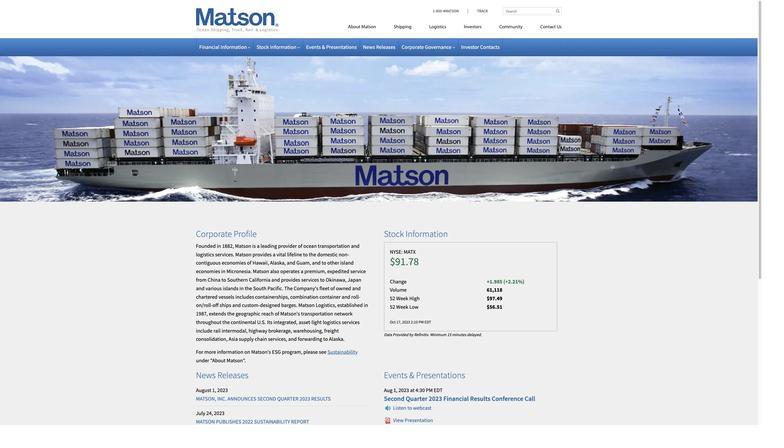 Task type: vqa. For each thing, say whether or not it's contained in the screenshot.
leftmost News
yes



Task type: locate. For each thing, give the bounding box(es) containing it.
0 vertical spatial events
[[306, 44, 321, 50]]

economies down contiguous
[[196, 268, 220, 275]]

52 inside 61,118 52 week high
[[390, 296, 395, 302]]

0 vertical spatial transportation
[[318, 243, 350, 250]]

week for high
[[396, 296, 408, 302]]

releases down matson".
[[217, 370, 248, 381]]

listen to webcast
[[393, 405, 431, 412]]

freight
[[324, 328, 339, 335]]

by
[[409, 333, 413, 338]]

0 vertical spatial provides
[[253, 251, 272, 258]]

presentations down about
[[326, 44, 357, 50]]

alaska.
[[329, 336, 345, 343]]

52
[[390, 296, 395, 302], [390, 304, 395, 311]]

2023 up inc.
[[217, 387, 228, 394]]

news down under
[[196, 370, 216, 381]]

1 vertical spatial provides
[[281, 277, 300, 284]]

1 horizontal spatial releases
[[376, 44, 395, 50]]

0 horizontal spatial &
[[322, 44, 325, 50]]

1 horizontal spatial events & presentations
[[384, 370, 465, 381]]

0 horizontal spatial events
[[306, 44, 321, 50]]

0 vertical spatial economies
[[222, 260, 246, 267]]

week down volume
[[396, 296, 408, 302]]

0 horizontal spatial provides
[[253, 251, 272, 258]]

0 vertical spatial events & presentations
[[306, 44, 357, 50]]

pm right '4:30'
[[426, 387, 433, 394]]

financial
[[199, 44, 219, 50], [443, 395, 469, 403]]

1 horizontal spatial corporate
[[402, 44, 424, 50]]

about matson
[[348, 25, 376, 29]]

matson,
[[196, 396, 216, 403]]

1 horizontal spatial events
[[384, 370, 408, 381]]

matson
[[361, 25, 376, 29], [235, 243, 251, 250], [235, 251, 251, 258], [253, 268, 269, 275], [298, 302, 315, 309]]

track
[[477, 9, 488, 14]]

reach
[[261, 311, 274, 318]]

community
[[499, 25, 523, 29]]

1 horizontal spatial edt
[[434, 387, 443, 394]]

2 52 from the top
[[390, 304, 395, 311]]

1 vertical spatial 52
[[390, 304, 395, 311]]

None search field
[[503, 7, 562, 15]]

week left low
[[396, 304, 408, 311]]

matson down 'combination'
[[298, 302, 315, 309]]

second
[[257, 396, 276, 403]]

to right china
[[222, 277, 226, 284]]

view presentation link
[[384, 418, 433, 424]]

0 horizontal spatial financial
[[199, 44, 219, 50]]

and up program,
[[288, 336, 297, 343]]

intermodal,
[[222, 328, 248, 335]]

0 vertical spatial 52
[[390, 296, 395, 302]]

1 vertical spatial transportation
[[301, 311, 333, 318]]

track link
[[468, 9, 488, 14]]

corporate for corporate profile
[[196, 228, 232, 240]]

leading
[[261, 243, 277, 250]]

1 horizontal spatial stock information
[[384, 228, 448, 240]]

logistics up the "freight" in the left of the page
[[323, 319, 341, 326]]

1 vertical spatial presentations
[[416, 370, 465, 381]]

low
[[409, 304, 419, 311]]

from
[[196, 277, 207, 284]]

supply
[[239, 336, 254, 343]]

1-800-4matson link
[[433, 9, 468, 14]]

1 vertical spatial week
[[396, 304, 408, 311]]

1 horizontal spatial &
[[409, 370, 414, 381]]

1 vertical spatial services
[[342, 319, 360, 326]]

+1.985 (+2.21%) volume
[[390, 279, 524, 294]]

and right the "ships"
[[232, 302, 241, 309]]

1, inside aug 1, 2023 at 4:30 pm edt second quarter 2023 financial results conference call
[[393, 387, 397, 394]]

2023
[[402, 320, 410, 325], [217, 387, 228, 394], [398, 387, 409, 394], [429, 395, 442, 403], [300, 396, 310, 403], [214, 411, 225, 417]]

corporate down shipping link
[[402, 44, 424, 50]]

52 up 'oct'
[[390, 304, 395, 311]]

owned
[[336, 285, 351, 292]]

transportation up "light"
[[301, 311, 333, 318]]

chartered
[[196, 294, 218, 301]]

edt right '4:30'
[[434, 387, 443, 394]]

0 horizontal spatial stock information
[[257, 44, 296, 50]]

matson down 'hawaii,' on the bottom of the page
[[253, 268, 269, 275]]

news down about matson link
[[363, 44, 375, 50]]

provides up 'hawaii,' on the bottom of the page
[[253, 251, 272, 258]]

oct 17, 2023 2:10 pm edt
[[390, 320, 431, 325]]

1 horizontal spatial logistics
[[323, 319, 341, 326]]

0 horizontal spatial corporate
[[196, 228, 232, 240]]

logistics,
[[316, 302, 336, 309]]

and
[[351, 243, 360, 250], [287, 260, 295, 267], [312, 260, 321, 267], [271, 277, 280, 284], [196, 285, 205, 292], [352, 285, 361, 292], [342, 294, 350, 301], [232, 302, 241, 309], [288, 336, 297, 343]]

0 vertical spatial corporate
[[402, 44, 424, 50]]

in left micronesia.
[[221, 268, 225, 275]]

and up operates
[[287, 260, 295, 267]]

1, inside august 1, 2023 matson, inc. announces second quarter 2023 results
[[212, 387, 216, 394]]

to
[[303, 251, 308, 258], [322, 260, 326, 267], [222, 277, 226, 284], [320, 277, 325, 284], [323, 336, 328, 343], [407, 405, 412, 412]]

2 1, from the left
[[393, 387, 397, 394]]

matson".
[[227, 358, 246, 365]]

a
[[257, 243, 260, 250], [273, 251, 275, 258], [301, 268, 303, 275]]

1 vertical spatial logistics
[[323, 319, 341, 326]]

+1.985
[[487, 279, 502, 285]]

0 horizontal spatial services
[[301, 277, 319, 284]]

matson inside about matson link
[[361, 25, 376, 29]]

2 horizontal spatial information
[[406, 228, 448, 240]]

events & presentations link
[[306, 44, 357, 50]]

news releases link
[[363, 44, 395, 50]]

brokerage,
[[268, 328, 292, 335]]

1 vertical spatial corporate
[[196, 228, 232, 240]]

please
[[303, 349, 318, 356]]

0 vertical spatial services
[[301, 277, 319, 284]]

0 horizontal spatial 1,
[[212, 387, 216, 394]]

0 vertical spatial week
[[396, 296, 408, 302]]

a left vital
[[273, 251, 275, 258]]

asset-
[[299, 319, 312, 326]]

islands
[[223, 285, 238, 292]]

0 vertical spatial edt
[[425, 320, 431, 325]]

2 week from the top
[[396, 304, 408, 311]]

corporate up founded
[[196, 228, 232, 240]]

2023 up the webcast
[[429, 395, 442, 403]]

1 vertical spatial events & presentations
[[384, 370, 465, 381]]

vital
[[277, 251, 286, 258]]

matx
[[404, 249, 416, 256]]

forwarding
[[298, 336, 322, 343]]

0 horizontal spatial presentations
[[326, 44, 357, 50]]

of right the 'reach'
[[275, 311, 279, 318]]

the down ocean
[[309, 251, 316, 258]]

0 vertical spatial releases
[[376, 44, 395, 50]]

of left 'hawaii,' on the bottom of the page
[[247, 260, 251, 267]]

matson's down "chain"
[[251, 349, 271, 356]]

1 horizontal spatial services
[[342, 319, 360, 326]]

results
[[470, 395, 490, 403]]

1 horizontal spatial news
[[363, 44, 375, 50]]

800-
[[436, 9, 443, 14]]

and down the from at the left of page
[[196, 285, 205, 292]]

news releases
[[363, 44, 395, 50], [196, 370, 248, 381]]

2023 for july 24, 2023
[[214, 411, 225, 417]]

edt up data provided by refinitiv. minimum 15 minutes delayed.
[[425, 320, 431, 325]]

week
[[396, 296, 408, 302], [396, 304, 408, 311]]

vessels
[[219, 294, 234, 301]]

1 horizontal spatial economies
[[222, 260, 246, 267]]

1 horizontal spatial a
[[273, 251, 275, 258]]

2023 for oct 17, 2023 2:10 pm edt
[[402, 320, 410, 325]]

pm right 2:10
[[419, 320, 424, 325]]

1 horizontal spatial stock
[[384, 228, 404, 240]]

0 vertical spatial stock information
[[257, 44, 296, 50]]

52 inside $97.49 52 week low
[[390, 304, 395, 311]]

data provided by refinitiv. minimum 15 minutes delayed.
[[384, 333, 482, 338]]

0 horizontal spatial information
[[220, 44, 247, 50]]

matson right about
[[361, 25, 376, 29]]

on/roll-
[[196, 302, 213, 309]]

1, for second
[[393, 387, 397, 394]]

week inside 61,118 52 week high
[[396, 296, 408, 302]]

in right established
[[364, 302, 368, 309]]

week for low
[[396, 304, 408, 311]]

2023 right 24,
[[214, 411, 225, 417]]

1 horizontal spatial matson's
[[280, 311, 300, 318]]

search image
[[556, 9, 560, 13]]

services
[[301, 277, 319, 284], [342, 319, 360, 326]]

1 vertical spatial matson's
[[251, 349, 271, 356]]

shipping link
[[385, 22, 420, 34]]

warehousing,
[[293, 328, 323, 335]]

news releases down about matson link
[[363, 44, 395, 50]]

1 horizontal spatial pm
[[426, 387, 433, 394]]

top menu navigation
[[321, 22, 562, 34]]

alaska,
[[270, 260, 286, 267]]

matson left the is
[[235, 243, 251, 250]]

to right listen
[[407, 405, 412, 412]]

0 horizontal spatial news
[[196, 370, 216, 381]]

1, right aug at the right bottom
[[393, 387, 397, 394]]

provides down operates
[[281, 277, 300, 284]]

1 vertical spatial releases
[[217, 370, 248, 381]]

investor contacts
[[461, 44, 500, 50]]

0 vertical spatial stock
[[257, 44, 269, 50]]

1, for quarter
[[212, 387, 216, 394]]

2023 right 17,
[[402, 320, 410, 325]]

south
[[253, 285, 266, 292]]

logistics down founded
[[196, 251, 214, 258]]

0 horizontal spatial stock
[[257, 44, 269, 50]]

1 week from the top
[[396, 296, 408, 302]]

services up company's
[[301, 277, 319, 284]]

1 52 from the top
[[390, 296, 395, 302]]

1, right august on the bottom of the page
[[212, 387, 216, 394]]

services down network
[[342, 319, 360, 326]]

information
[[217, 349, 243, 356]]

contacts
[[480, 44, 500, 50]]

oct
[[390, 320, 396, 325]]

52 down volume
[[390, 296, 395, 302]]

1 vertical spatial pm
[[426, 387, 433, 394]]

transportation
[[318, 243, 350, 250], [301, 311, 333, 318]]

2023 for august 1, 2023 matson, inc. announces second quarter 2023 results
[[217, 387, 228, 394]]

pm inside aug 1, 2023 at 4:30 pm edt second quarter 2023 financial results conference call
[[426, 387, 433, 394]]

news releases down "about
[[196, 370, 248, 381]]

1 vertical spatial financial
[[443, 395, 469, 403]]

0 horizontal spatial matson's
[[251, 349, 271, 356]]

economies up micronesia.
[[222, 260, 246, 267]]

1 vertical spatial economies
[[196, 268, 220, 275]]

results
[[311, 396, 331, 403]]

0 vertical spatial financial
[[199, 44, 219, 50]]

designed
[[260, 302, 280, 309]]

1 horizontal spatial news releases
[[363, 44, 395, 50]]

transportation up domestic
[[318, 243, 350, 250]]

1 horizontal spatial financial
[[443, 395, 469, 403]]

0 vertical spatial a
[[257, 243, 260, 250]]

0 vertical spatial news releases
[[363, 44, 395, 50]]

view presentation
[[393, 418, 433, 424]]

data
[[384, 333, 392, 338]]

stock information
[[257, 44, 296, 50], [384, 228, 448, 240]]

Search search field
[[503, 7, 562, 15]]

1 vertical spatial &
[[409, 370, 414, 381]]

stock
[[257, 44, 269, 50], [384, 228, 404, 240]]

esg
[[272, 349, 281, 356]]

matson's inside founded in 1882, matson is a leading provider of ocean transportation and logistics services. matson provides a vital lifeline to the domestic non- contiguous economies of hawaii, alaska, and guam, and to other island economies in micronesia. matson also operates a premium, expedited service from china to southern california and provides services to okinawa, japan and various islands in the south pacific. the company's fleet of owned and chartered vessels includes containerships, combination container and roll- on/roll-off ships and custom-designed barges. matson logistics, established in 1987, extends the geographic reach of matson's transportation network throughout the continental u.s. its integrated, asset-light logistics services include rail intermodal, highway brokerage, warehousing, freight consolidation, asia supply chain services, and forwarding to alaska.
[[280, 311, 300, 318]]

1 horizontal spatial 1,
[[393, 387, 397, 394]]

0 vertical spatial matson's
[[280, 311, 300, 318]]

1 horizontal spatial information
[[270, 44, 296, 50]]

a down guam,
[[301, 268, 303, 275]]

releases down shipping link
[[376, 44, 395, 50]]

light
[[312, 319, 322, 326]]

and up 'pacific.'
[[271, 277, 280, 284]]

barges.
[[281, 302, 297, 309]]

to up fleet
[[320, 277, 325, 284]]

2 horizontal spatial a
[[301, 268, 303, 275]]

2 vertical spatial a
[[301, 268, 303, 275]]

geographic
[[236, 311, 260, 318]]

matson's down the barges.
[[280, 311, 300, 318]]

0 vertical spatial news
[[363, 44, 375, 50]]

0 horizontal spatial news releases
[[196, 370, 248, 381]]

1 vertical spatial edt
[[434, 387, 443, 394]]

lifeline
[[287, 251, 302, 258]]

0 vertical spatial pm
[[419, 320, 424, 325]]

week inside $97.49 52 week low
[[396, 304, 408, 311]]

1 vertical spatial a
[[273, 251, 275, 258]]

(+2.21%)
[[503, 279, 524, 285]]

0 horizontal spatial economies
[[196, 268, 220, 275]]

view
[[393, 418, 404, 424]]

1 vertical spatial news
[[196, 370, 216, 381]]

0 horizontal spatial logistics
[[196, 251, 214, 258]]

of
[[298, 243, 302, 250], [247, 260, 251, 267], [330, 285, 335, 292], [275, 311, 279, 318]]

volume
[[390, 287, 407, 294]]

2023 for aug 1, 2023 at 4:30 pm edt second quarter 2023 financial results conference call
[[398, 387, 409, 394]]

service
[[350, 268, 366, 275]]

a right the is
[[257, 243, 260, 250]]

2023 left at
[[398, 387, 409, 394]]

1 1, from the left
[[212, 387, 216, 394]]

events & presentations
[[306, 44, 357, 50], [384, 370, 465, 381]]

rail
[[213, 328, 221, 335]]

presentations up '4:30'
[[416, 370, 465, 381]]

0 horizontal spatial a
[[257, 243, 260, 250]]

0 horizontal spatial events & presentations
[[306, 44, 357, 50]]

financial information
[[199, 44, 247, 50]]

52 for $97.49 52 week low
[[390, 304, 395, 311]]



Task type: describe. For each thing, give the bounding box(es) containing it.
containerships,
[[255, 294, 289, 301]]

in up includes
[[240, 285, 244, 292]]

continental
[[231, 319, 256, 326]]

california
[[249, 277, 270, 284]]

container
[[319, 294, 341, 301]]

nyse: matx $91.78
[[390, 249, 419, 269]]

financial inside aug 1, 2023 at 4:30 pm edt second quarter 2023 financial results conference call
[[443, 395, 469, 403]]

to inside "second quarter 2023 financial results conference call" article
[[407, 405, 412, 412]]

high
[[409, 296, 420, 302]]

1987,
[[196, 311, 208, 318]]

for more information on matson's esg program, please see sustainability under "about matson".
[[196, 349, 358, 365]]

highway
[[249, 328, 267, 335]]

second quarter 2023 financial results conference call article
[[384, 387, 557, 426]]

japan
[[348, 277, 361, 284]]

minimum
[[430, 333, 446, 338]]

shipping
[[394, 25, 412, 29]]

contiguous
[[196, 260, 221, 267]]

1 horizontal spatial presentations
[[416, 370, 465, 381]]

edt inside aug 1, 2023 at 4:30 pm edt second quarter 2023 financial results conference call
[[434, 387, 443, 394]]

the down the "ships"
[[227, 311, 235, 318]]

announces
[[227, 396, 256, 403]]

"about
[[210, 358, 226, 365]]

fleet
[[320, 285, 329, 292]]

governance
[[425, 44, 451, 50]]

and up roll-
[[352, 285, 361, 292]]

its
[[267, 319, 272, 326]]

integrated,
[[273, 319, 298, 326]]

0 vertical spatial presentations
[[326, 44, 357, 50]]

aug 1, 2023 at 4:30 pm edt second quarter 2023 financial results conference call
[[384, 387, 535, 403]]

$97.49
[[487, 296, 502, 302]]

services.
[[215, 251, 234, 258]]

investors link
[[455, 22, 490, 34]]

domestic
[[317, 251, 338, 258]]

is
[[252, 243, 256, 250]]

also
[[270, 268, 279, 275]]

contact
[[540, 25, 556, 29]]

1882,
[[222, 243, 234, 250]]

contact us link
[[531, 22, 562, 34]]

about matson link
[[339, 22, 385, 34]]

founded in 1882, matson is a leading provider of ocean transportation and logistics services. matson provides a vital lifeline to the domestic non- contiguous economies of hawaii, alaska, and guam, and to other island economies in micronesia. matson also operates a premium, expedited service from china to southern california and provides services to okinawa, japan and various islands in the south pacific. the company's fleet of owned and chartered vessels includes containerships, combination container and roll- on/roll-off ships and custom-designed barges. matson logistics, established in 1987, extends the geographic reach of matson's transportation network throughout the continental u.s. its integrated, asset-light logistics services include rail intermodal, highway brokerage, warehousing, freight consolidation, asia supply chain services, and forwarding to alaska.
[[196, 243, 368, 343]]

premium,
[[304, 268, 326, 275]]

the down extends
[[222, 319, 230, 326]]

0 horizontal spatial releases
[[217, 370, 248, 381]]

information for financial information link
[[220, 44, 247, 50]]

of right fleet
[[330, 285, 335, 292]]

52 for 61,118 52 week high
[[390, 296, 395, 302]]

hawaii,
[[252, 260, 269, 267]]

1 vertical spatial stock information
[[384, 228, 448, 240]]

combination
[[290, 294, 318, 301]]

corporate for corporate governance
[[402, 44, 424, 50]]

founded
[[196, 243, 216, 250]]

1 vertical spatial events
[[384, 370, 408, 381]]

provider
[[278, 243, 297, 250]]

other
[[327, 260, 339, 267]]

matson image
[[196, 8, 279, 32]]

about
[[348, 25, 360, 29]]

change
[[390, 279, 407, 285]]

matson's inside for more information on matson's esg program, please see sustainability under "about matson".
[[251, 349, 271, 356]]

established
[[337, 302, 363, 309]]

at
[[410, 387, 415, 394]]

corporate governance link
[[402, 44, 455, 50]]

0 horizontal spatial edt
[[425, 320, 431, 325]]

presentation
[[405, 418, 433, 424]]

inc.
[[217, 396, 226, 403]]

1-800-4matson
[[433, 9, 459, 14]]

chain
[[255, 336, 267, 343]]

of left ocean
[[298, 243, 302, 250]]

more
[[204, 349, 216, 356]]

includes
[[235, 294, 254, 301]]

second
[[384, 395, 405, 403]]

quarter
[[277, 396, 299, 403]]

and down "owned"
[[342, 294, 350, 301]]

logistics
[[429, 25, 446, 29]]

$97.49 52 week low
[[390, 296, 502, 311]]

the up includes
[[245, 285, 252, 292]]

u.s.
[[257, 319, 266, 326]]

the
[[284, 285, 293, 292]]

see
[[319, 349, 326, 356]]

sustainability link
[[327, 349, 358, 356]]

matson, inc. announces second quarter 2023 results link
[[196, 396, 331, 403]]

1 horizontal spatial provides
[[281, 277, 300, 284]]

china
[[208, 277, 220, 284]]

1 vertical spatial news releases
[[196, 370, 248, 381]]

network
[[334, 311, 353, 318]]

delayed.
[[467, 333, 482, 338]]

to down domestic
[[322, 260, 326, 267]]

0 vertical spatial &
[[322, 44, 325, 50]]

custom-
[[242, 302, 260, 309]]

15
[[447, 333, 451, 338]]

1 vertical spatial stock
[[384, 228, 404, 240]]

under
[[196, 358, 209, 365]]

61,118 52 week high
[[390, 287, 502, 302]]

in left 1882,
[[217, 243, 221, 250]]

to up guam,
[[303, 251, 308, 258]]

and up island in the bottom left of the page
[[351, 243, 360, 250]]

matson up micronesia.
[[235, 251, 251, 258]]

minutes
[[452, 333, 466, 338]]

and up premium,
[[312, 260, 321, 267]]

program,
[[282, 349, 302, 356]]

to down the "freight" in the left of the page
[[323, 336, 328, 343]]

quarter
[[406, 395, 428, 403]]

consolidation,
[[196, 336, 228, 343]]

0 vertical spatial logistics
[[196, 251, 214, 258]]

operates
[[280, 268, 300, 275]]

investor contacts link
[[461, 44, 500, 50]]

conference
[[492, 395, 523, 403]]

second quarter 2023 financial results conference call link
[[384, 395, 557, 403]]

extends
[[209, 311, 226, 318]]

information for stock information link
[[270, 44, 296, 50]]

2023 left results
[[300, 396, 310, 403]]

roll-
[[351, 294, 360, 301]]

ships
[[220, 302, 231, 309]]

0 horizontal spatial pm
[[419, 320, 424, 325]]



